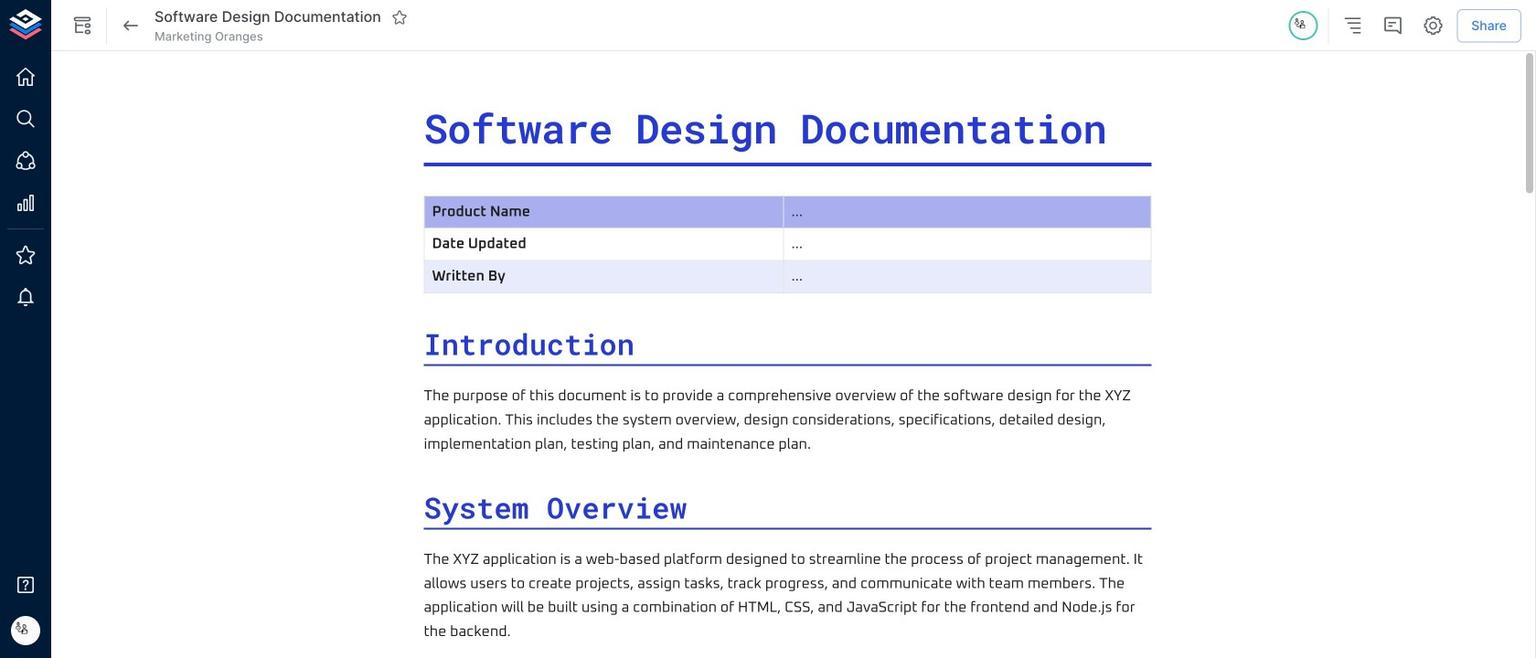 Task type: describe. For each thing, give the bounding box(es) containing it.
favorite image
[[391, 9, 408, 26]]

go back image
[[120, 15, 142, 37]]

comments image
[[1383, 15, 1404, 37]]



Task type: locate. For each thing, give the bounding box(es) containing it.
show wiki image
[[71, 15, 93, 37]]

settings image
[[1423, 15, 1445, 37]]

ruby anderson image
[[1291, 13, 1317, 38]]

table of contents image
[[1342, 15, 1364, 37]]



Task type: vqa. For each thing, say whether or not it's contained in the screenshot.
Comments icon
yes



